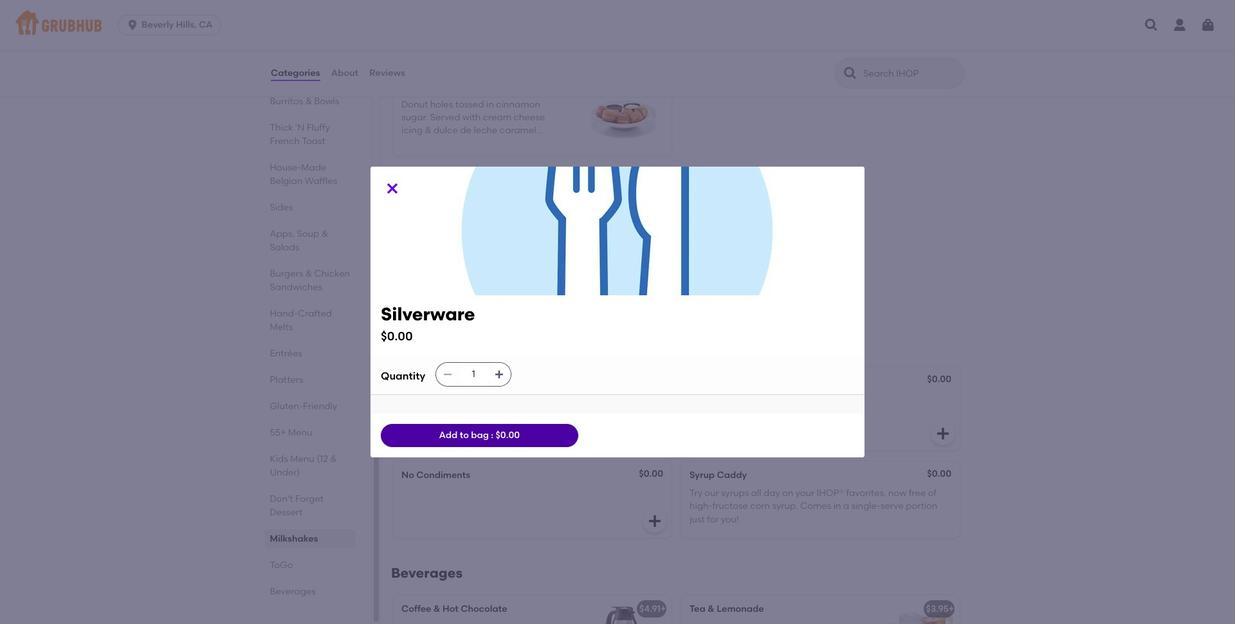 Task type: describe. For each thing, give the bounding box(es) containing it.
burgers & chicken sandwiches
[[270, 268, 351, 293]]

gluten-friendly
[[270, 401, 338, 412]]

house- for house-made milkshakes
[[402, 221, 433, 232]]

menu for kids
[[291, 454, 315, 465]]

$0.00 button
[[682, 367, 960, 450]]

warm
[[402, 4, 428, 15]]

add
[[439, 430, 458, 441]]

$4.91
[[640, 604, 661, 614]]

dulce
[[434, 125, 458, 136]]

about
[[331, 67, 359, 78]]

the
[[449, 239, 464, 250]]

add to bag : $0.00
[[439, 430, 520, 441]]

donut holes tossed in cinnamon sugar. served with cream cheese icing & dulce de leche caramel sauce. button
[[394, 72, 672, 156]]

mousse
[[690, 30, 724, 41]]

mousse,
[[509, 17, 545, 28]]

sauce.
[[402, 138, 430, 149]]

made for belgian
[[302, 162, 327, 173]]

vanilla,
[[532, 252, 562, 263]]

lemonade
[[717, 604, 764, 614]]

and
[[440, 265, 458, 276]]

& left hot
[[434, 604, 441, 614]]

& inside kids menu (12 & under)
[[331, 454, 338, 465]]

svg image inside beverly hills, ca 'button'
[[126, 19, 139, 32]]

in inside try our syrups all day on your ihop® favorites, now free of high-fructose corn syrup. comes in a single-serve portion just for you!
[[834, 501, 842, 512]]

a
[[690, 4, 696, 15]]

hills,
[[176, 19, 197, 30]]

portion
[[906, 501, 938, 512]]

togo for togo
[[270, 560, 293, 571]]

a inside a decadent slice of chocolate cake layered with velvety chocolate mousse on a chocolate cookie crust with chocolate ganache.
[[739, 30, 745, 41]]

1 horizontal spatial to
[[460, 430, 469, 441]]

reviews button
[[369, 50, 406, 97]]

'n
[[296, 122, 305, 133]]

our inside warm & flaky buttermilk biscuit split & filled with cheesecake mousse, fresh strawberries, a drizzle of our old-fashioned syrup, whipped topping & powdered sugar.
[[532, 30, 546, 41]]

free
[[909, 488, 926, 499]]

try our syrups all day on your ihop® favorites, now free of high-fructose corn syrup. comes in a single-serve portion just for you!
[[690, 488, 938, 525]]

belgian
[[270, 176, 303, 187]]

warm & flaky buttermilk biscuit split & filled with cheesecake mousse, fresh strawberries, a drizzle of our old-fashioned syrup, whipped topping & powdered sugar.
[[402, 4, 558, 67]]

:
[[491, 430, 494, 441]]

with inside donut holes tossed in cinnamon sugar. served with cream cheese icing & dulce de leche caramel sauce.
[[463, 112, 481, 123]]

beverly hills, ca button
[[118, 15, 226, 35]]

of inside try our syrups all day on your ihop® favorites, now free of high-fructose corn syrup. comes in a single-serve portion just for you!
[[928, 488, 937, 499]]

don't forget dessert
[[270, 494, 324, 518]]

silverware image
[[575, 367, 672, 450]]

try
[[690, 488, 703, 499]]

burritos & bowls
[[270, 96, 340, 107]]

$8.75
[[638, 221, 661, 232]]

cream
[[483, 112, 512, 123]]

55+ menu
[[270, 427, 313, 438]]

hand-
[[270, 308, 298, 319]]

togo inside togo togo
[[391, 341, 411, 350]]

+ for $3.95
[[949, 604, 955, 614]]

shake it to the next level with hand- scooped premium ice cream, vanilla, real milk and whipped topping.
[[402, 239, 562, 276]]

syrup caddy
[[690, 470, 747, 481]]

main navigation navigation
[[0, 0, 1236, 50]]

& down fashioned
[[438, 56, 445, 67]]

shake
[[402, 239, 428, 250]]

a inside warm & flaky buttermilk biscuit split & filled with cheesecake mousse, fresh strawberries, a drizzle of our old-fashioned syrup, whipped topping & powdered sugar.
[[483, 30, 489, 41]]

quantity
[[381, 370, 426, 383]]

categories button
[[270, 50, 321, 97]]

velvety
[[745, 17, 775, 28]]

french
[[270, 136, 300, 147]]

syrup.
[[773, 501, 798, 512]]

about button
[[331, 50, 359, 97]]

house-made belgian waffles
[[270, 162, 338, 187]]

cinnamon
[[496, 99, 541, 110]]

of inside a decadent slice of chocolate cake layered with velvety chocolate mousse on a chocolate cookie crust with chocolate ganache.
[[765, 4, 774, 15]]

serve
[[881, 501, 904, 512]]

1 vertical spatial milkshakes
[[461, 221, 509, 232]]

syrups
[[722, 488, 749, 499]]

a inside try our syrups all day on your ihop® favorites, now free of high-fructose corn syrup. comes in a single-serve portion just for you!
[[844, 501, 850, 512]]

house-made milkshakes image
[[575, 213, 672, 296]]

crust
[[825, 30, 846, 41]]

0 vertical spatial milkshakes
[[391, 182, 466, 198]]

with down decadent
[[725, 17, 743, 28]]

high-
[[690, 501, 713, 512]]

icing
[[402, 125, 423, 136]]

+ for $4.91
[[661, 604, 666, 614]]

cookie
[[794, 30, 822, 41]]

under)
[[270, 467, 300, 478]]

in inside donut holes tossed in cinnamon sugar. served with cream cheese icing & dulce de leche caramel sauce.
[[486, 99, 494, 110]]

caramel
[[500, 125, 537, 136]]

platters
[[270, 375, 304, 386]]

cream,
[[499, 252, 530, 263]]

$0.00 inside silverware $0.00
[[381, 329, 413, 344]]

whipped inside 'shake it to the next level with hand- scooped premium ice cream, vanilla, real milk and whipped topping.'
[[460, 265, 498, 276]]

with inside 'shake it to the next level with hand- scooped premium ice cream, vanilla, real milk and whipped topping.'
[[509, 239, 527, 250]]

(12
[[317, 454, 329, 465]]

made for milkshakes
[[433, 221, 459, 232]]

house- for house-made belgian waffles
[[270, 162, 302, 173]]

syrup
[[690, 470, 715, 481]]

layered
[[690, 17, 723, 28]]

kids
[[270, 454, 289, 465]]

de
[[460, 125, 472, 136]]

togo for togo togo
[[391, 323, 427, 339]]

now
[[889, 488, 907, 499]]

condiments
[[417, 470, 471, 481]]

slice
[[744, 4, 763, 15]]

beverly hills, ca
[[142, 19, 213, 30]]

flaky
[[439, 4, 460, 15]]

donut
[[402, 99, 428, 110]]

$0.00 inside button
[[928, 374, 952, 385]]

& left bowls
[[306, 96, 313, 107]]

decadent
[[699, 4, 741, 15]]



Task type: vqa. For each thing, say whether or not it's contained in the screenshot.
THE CHARGE.
no



Task type: locate. For each thing, give the bounding box(es) containing it.
thick
[[270, 122, 294, 133]]

house- up belgian
[[270, 162, 302, 173]]

1 vertical spatial menu
[[291, 454, 315, 465]]

1 vertical spatial silverware
[[402, 375, 448, 386]]

svg image
[[1144, 17, 1160, 33], [126, 19, 139, 32], [494, 369, 505, 380], [936, 426, 951, 441]]

to left bag
[[460, 430, 469, 441]]

& right tea
[[708, 604, 715, 614]]

1 vertical spatial to
[[460, 430, 469, 441]]

ca
[[199, 19, 213, 30]]

0 horizontal spatial our
[[532, 30, 546, 41]]

with inside warm & flaky buttermilk biscuit split & filled with cheesecake mousse, fresh strawberries, a drizzle of our old-fashioned syrup, whipped topping & powdered sugar.
[[434, 17, 452, 28]]

cinnamon dippers image
[[575, 72, 672, 156]]

silverware for silverware
[[402, 375, 448, 386]]

our
[[532, 30, 546, 41], [705, 488, 719, 499]]

tea
[[690, 604, 706, 614]]

0 vertical spatial in
[[486, 99, 494, 110]]

warm & flaky buttermilk biscuit split & filled with cheesecake mousse, fresh strawberries, a drizzle of our old-fashioned syrup, whipped topping & powdered sugar. button
[[394, 0, 672, 67]]

2 vertical spatial milkshakes
[[270, 534, 319, 544]]

silverware inside button
[[402, 375, 448, 386]]

a decadent slice of chocolate cake layered with velvety chocolate mousse on a chocolate cookie crust with chocolate ganache.
[[690, 4, 846, 54]]

gluten-
[[270, 401, 304, 412]]

cheesecake
[[454, 17, 507, 28]]

search icon image
[[843, 66, 859, 81]]

day
[[764, 488, 781, 499]]

0 horizontal spatial a
[[483, 30, 489, 41]]

reviews
[[369, 67, 405, 78]]

silverware for silverware $0.00
[[381, 303, 475, 325]]

with down the tossed
[[463, 112, 481, 123]]

1 vertical spatial our
[[705, 488, 719, 499]]

0 vertical spatial whipped
[[497, 43, 535, 54]]

0 vertical spatial beverages
[[391, 565, 463, 581]]

& inside apps, soup & salads
[[322, 228, 329, 239]]

1 vertical spatial sugar.
[[402, 112, 428, 123]]

beverly
[[142, 19, 174, 30]]

strawberries,
[[425, 30, 481, 41]]

to inside 'shake it to the next level with hand- scooped premium ice cream, vanilla, real milk and whipped topping.'
[[438, 239, 447, 250]]

of down "mousse,"
[[521, 30, 530, 41]]

1 vertical spatial on
[[783, 488, 794, 499]]

to right it on the top
[[438, 239, 447, 250]]

new fresh strawberries & cream biscuit image
[[575, 0, 672, 61]]

0 vertical spatial silverware
[[381, 303, 475, 325]]

with
[[434, 17, 452, 28], [725, 17, 743, 28], [690, 43, 708, 54], [463, 112, 481, 123], [509, 239, 527, 250]]

1 horizontal spatial +
[[949, 604, 955, 614]]

2 horizontal spatial of
[[928, 488, 937, 499]]

2 vertical spatial togo
[[270, 560, 293, 571]]

cheese
[[514, 112, 545, 123]]

&
[[430, 4, 437, 15], [402, 17, 408, 28], [438, 56, 445, 67], [306, 96, 313, 107], [425, 125, 432, 136], [322, 228, 329, 239], [306, 268, 313, 279], [331, 454, 338, 465], [434, 604, 441, 614], [708, 604, 715, 614]]

tea & lemonade
[[690, 604, 764, 614]]

tea & lemonade image
[[864, 595, 960, 624]]

1 horizontal spatial in
[[834, 501, 842, 512]]

of right free
[[928, 488, 937, 499]]

cake
[[822, 4, 844, 15]]

of
[[765, 4, 774, 15], [521, 30, 530, 41], [928, 488, 937, 499]]

svg image inside main navigation navigation
[[1201, 17, 1216, 33]]

on right mousse
[[726, 30, 737, 41]]

0 vertical spatial on
[[726, 30, 737, 41]]

our right try
[[705, 488, 719, 499]]

favorites,
[[847, 488, 887, 499]]

silverware down togo togo
[[402, 375, 448, 386]]

1 horizontal spatial made
[[433, 221, 459, 232]]

on up syrup.
[[783, 488, 794, 499]]

0 horizontal spatial to
[[438, 239, 447, 250]]

ganache.
[[757, 43, 799, 54]]

corn
[[751, 501, 770, 512]]

milkshakes down the dessert
[[270, 534, 319, 544]]

milk
[[420, 265, 438, 276]]

caddy
[[717, 470, 747, 481]]

in down ihop®
[[834, 501, 842, 512]]

0 vertical spatial togo
[[391, 323, 427, 339]]

burritos
[[270, 96, 304, 107]]

for
[[707, 514, 719, 525]]

& up fresh
[[402, 17, 408, 28]]

0 horizontal spatial house-
[[270, 162, 302, 173]]

our down "mousse,"
[[532, 30, 546, 41]]

with up cream,
[[509, 239, 527, 250]]

of inside warm & flaky buttermilk biscuit split & filled with cheesecake mousse, fresh strawberries, a drizzle of our old-fashioned syrup, whipped topping & powdered sugar.
[[521, 30, 530, 41]]

holes
[[430, 99, 453, 110]]

2 + from the left
[[949, 604, 955, 614]]

salads
[[270, 242, 300, 253]]

& inside burgers & chicken sandwiches
[[306, 268, 313, 279]]

donut holes tossed in cinnamon sugar. served with cream cheese icing & dulce de leche caramel sauce.
[[402, 99, 545, 149]]

svg image
[[1201, 17, 1216, 33], [936, 37, 951, 52], [385, 181, 400, 196], [443, 369, 453, 380], [647, 513, 663, 529]]

1 vertical spatial togo
[[391, 341, 411, 350]]

whipped down the "drizzle"
[[497, 43, 535, 54]]

& left flaky
[[430, 4, 437, 15]]

0 vertical spatial of
[[765, 4, 774, 15]]

1 vertical spatial house-
[[402, 221, 433, 232]]

2 horizontal spatial a
[[844, 501, 850, 512]]

& right soup
[[322, 228, 329, 239]]

waffles
[[305, 176, 338, 187]]

0 horizontal spatial beverages
[[270, 586, 316, 597]]

ihop®
[[817, 488, 845, 499]]

it
[[431, 239, 436, 250]]

single-
[[852, 501, 881, 512]]

house- inside house-made belgian waffles
[[270, 162, 302, 173]]

1 horizontal spatial our
[[705, 488, 719, 499]]

level
[[487, 239, 506, 250]]

a left single-
[[844, 501, 850, 512]]

1 vertical spatial whipped
[[460, 265, 498, 276]]

1 horizontal spatial house-
[[402, 221, 433, 232]]

menu right 55+
[[289, 427, 313, 438]]

2 vertical spatial of
[[928, 488, 937, 499]]

burgers
[[270, 268, 304, 279]]

& right icing
[[425, 125, 432, 136]]

a down slice
[[739, 30, 745, 41]]

$3.95 +
[[927, 604, 955, 614]]

1 vertical spatial beverages
[[270, 586, 316, 597]]

togo
[[391, 323, 427, 339], [391, 341, 411, 350], [270, 560, 293, 571]]

house-made milkshakes
[[402, 221, 509, 232]]

menu inside kids menu (12 & under)
[[291, 454, 315, 465]]

sandwiches
[[270, 282, 323, 293]]

don't
[[270, 494, 294, 505]]

in
[[486, 99, 494, 110], [834, 501, 842, 512]]

1 + from the left
[[661, 604, 666, 614]]

Search IHOP search field
[[862, 68, 961, 80]]

made up the
[[433, 221, 459, 232]]

apps, soup & salads
[[270, 228, 329, 253]]

0 horizontal spatial on
[[726, 30, 737, 41]]

categories
[[271, 67, 320, 78]]

tossed
[[455, 99, 484, 110]]

0 horizontal spatial +
[[661, 604, 666, 614]]

1 vertical spatial of
[[521, 30, 530, 41]]

milkshakes up next
[[461, 221, 509, 232]]

with down mousse
[[690, 43, 708, 54]]

dessert
[[270, 507, 303, 518]]

0 horizontal spatial sugar.
[[402, 112, 428, 123]]

coffee & hot chocolate image
[[575, 595, 672, 624]]

on
[[726, 30, 737, 41], [783, 488, 794, 499]]

in up cream
[[486, 99, 494, 110]]

chocolate
[[776, 4, 820, 15], [778, 17, 822, 28], [747, 30, 791, 41], [710, 43, 755, 54]]

0 vertical spatial sugar.
[[494, 56, 520, 67]]

buttermilk
[[462, 4, 507, 15]]

next
[[466, 239, 485, 250]]

1 vertical spatial in
[[834, 501, 842, 512]]

sugar. down the "drizzle"
[[494, 56, 520, 67]]

entrées
[[270, 348, 303, 359]]

syrup,
[[469, 43, 494, 54]]

0 vertical spatial menu
[[289, 427, 313, 438]]

milkshakes up house-made milkshakes
[[391, 182, 466, 198]]

menu for 55+
[[289, 427, 313, 438]]

& up 'sandwiches'
[[306, 268, 313, 279]]

real
[[402, 265, 418, 276]]

& right (12
[[331, 454, 338, 465]]

$3.95
[[927, 604, 949, 614]]

bowls
[[315, 96, 340, 107]]

sugar. inside donut holes tossed in cinnamon sugar. served with cream cheese icing & dulce de leche caramel sauce.
[[402, 112, 428, 123]]

a decadent slice of chocolate cake layered with velvety chocolate mousse on a chocolate cookie crust with chocolate ganache. button
[[682, 0, 960, 61]]

served
[[430, 112, 460, 123]]

1 horizontal spatial a
[[739, 30, 745, 41]]

on inside try our syrups all day on your ihop® favorites, now free of high-fructose corn syrup. comes in a single-serve portion just for you!
[[783, 488, 794, 499]]

split
[[540, 4, 558, 15]]

your
[[796, 488, 815, 499]]

silverware button
[[394, 367, 672, 450]]

to
[[438, 239, 447, 250], [460, 430, 469, 441]]

house-
[[270, 162, 302, 173], [402, 221, 433, 232]]

55+
[[270, 427, 286, 438]]

whipped down ice
[[460, 265, 498, 276]]

melts
[[270, 322, 293, 333]]

1 horizontal spatial sugar.
[[494, 56, 520, 67]]

coffee & hot chocolate
[[402, 604, 508, 614]]

bag
[[471, 430, 489, 441]]

old-
[[402, 43, 421, 54]]

ultimate chocolate cake image
[[864, 0, 960, 61]]

on inside a decadent slice of chocolate cake layered with velvety chocolate mousse on a chocolate cookie crust with chocolate ganache.
[[726, 30, 737, 41]]

whipped inside warm & flaky buttermilk biscuit split & filled with cheesecake mousse, fresh strawberries, a drizzle of our old-fashioned syrup, whipped topping & powdered sugar.
[[497, 43, 535, 54]]

sugar. down donut
[[402, 112, 428, 123]]

silverware down milk
[[381, 303, 475, 325]]

a up syrup,
[[483, 30, 489, 41]]

of up velvety
[[765, 4, 774, 15]]

menu left (12
[[291, 454, 315, 465]]

0 horizontal spatial in
[[486, 99, 494, 110]]

1 horizontal spatial of
[[765, 4, 774, 15]]

0 vertical spatial house-
[[270, 162, 302, 173]]

0 vertical spatial to
[[438, 239, 447, 250]]

you!
[[721, 514, 739, 525]]

chocolate
[[461, 604, 508, 614]]

0 vertical spatial made
[[302, 162, 327, 173]]

topping
[[402, 56, 436, 67]]

0 horizontal spatial of
[[521, 30, 530, 41]]

made up waffles
[[302, 162, 327, 173]]

1 vertical spatial made
[[433, 221, 459, 232]]

1 horizontal spatial beverages
[[391, 565, 463, 581]]

1 horizontal spatial on
[[783, 488, 794, 499]]

made inside house-made belgian waffles
[[302, 162, 327, 173]]

our inside try our syrups all day on your ihop® favorites, now free of high-fructose corn syrup. comes in a single-serve portion just for you!
[[705, 488, 719, 499]]

sugar. inside warm & flaky buttermilk biscuit split & filled with cheesecake mousse, fresh strawberries, a drizzle of our old-fashioned syrup, whipped topping & powdered sugar.
[[494, 56, 520, 67]]

fluffy
[[307, 122, 331, 133]]

Input item quantity number field
[[460, 363, 488, 386]]

biscuit
[[509, 4, 538, 15]]

& inside donut holes tossed in cinnamon sugar. served with cream cheese icing & dulce de leche caramel sauce.
[[425, 125, 432, 136]]

with down flaky
[[434, 17, 452, 28]]

just
[[690, 514, 705, 525]]

0 horizontal spatial made
[[302, 162, 327, 173]]

drizzle
[[492, 30, 519, 41]]

house- up shake
[[402, 221, 433, 232]]

soup
[[297, 228, 320, 239]]

forget
[[296, 494, 324, 505]]

leche
[[474, 125, 498, 136]]

0 vertical spatial our
[[532, 30, 546, 41]]



